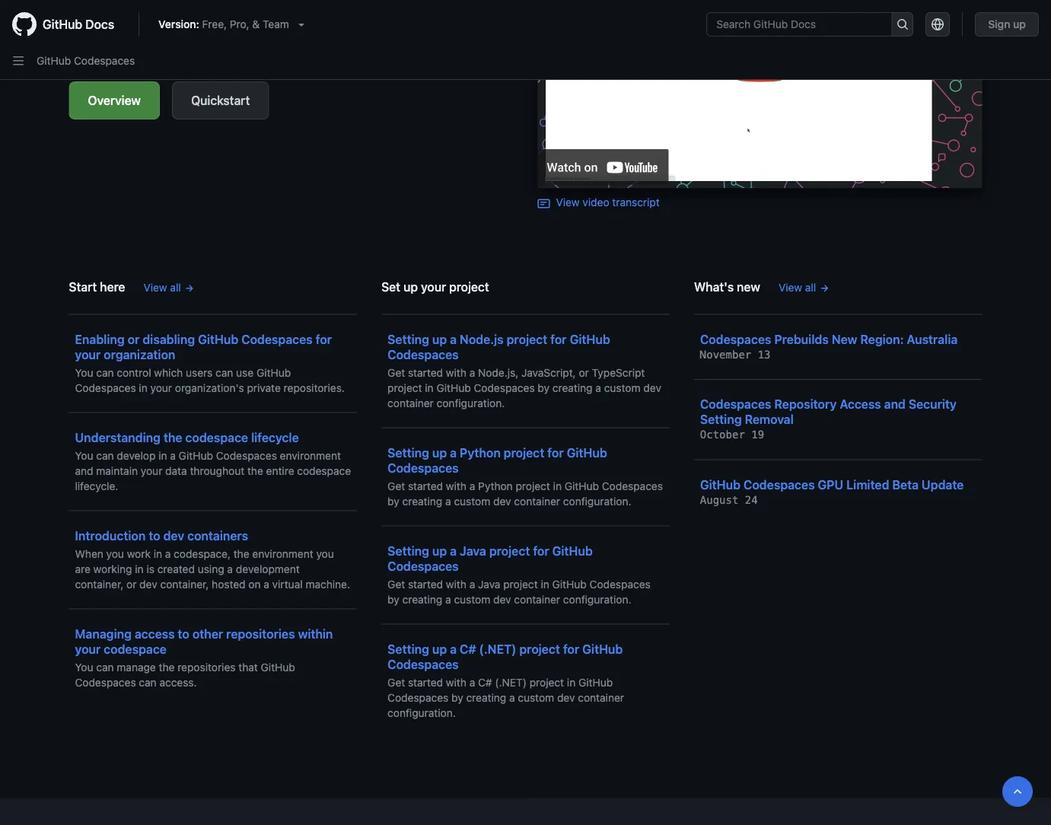 Task type: vqa. For each thing, say whether or not it's contained in the screenshot.
Disable projects link
no



Task type: describe. For each thing, give the bounding box(es) containing it.
security
[[909, 397, 957, 412]]

you for managing access to other repositories within your codespace
[[75, 661, 93, 673]]

transcript
[[612, 196, 660, 209]]

node.js,
[[478, 366, 519, 379]]

that
[[239, 661, 258, 673]]

by inside setting up a python project for github codespaces get started with a python project in github codespaces by creating a custom dev container configuration.
[[388, 495, 400, 507]]

0 vertical spatial java
[[460, 544, 486, 558]]

github codespaces gpu limited beta update august 24
[[700, 477, 964, 506]]

with inside setting up a c# (.net) project for github codespaces get started with a c# (.net) project in github codespaces by creating a custom dev container configuration.
[[446, 676, 467, 689]]

gpu
[[818, 477, 844, 492]]

november 13 element
[[700, 348, 771, 361]]

codespace inside managing access to other repositories within your codespace you can manage the repositories that github codespaces can access.
[[104, 642, 167, 656]]

get for setting up a python project for github codespaces
[[388, 480, 405, 492]]

access.
[[160, 676, 197, 689]]

or inside setting up a node.js project for github codespaces get started with a node.js, javascript, or typescript project in github codespaces by creating a custom dev container configuration.
[[579, 366, 589, 379]]

view for codespaces prebuilds new region: australia
[[779, 281, 803, 294]]

up for setting up a python project for github codespaces get started with a python project in github codespaces by creating a custom dev container configuration.
[[432, 445, 447, 460]]

setting up a java project for github codespaces get started with a java project in github codespaces by creating a custom dev container configuration.
[[388, 544, 651, 606]]

view video transcript link
[[538, 196, 660, 210]]

up for set up your project
[[404, 279, 418, 294]]

set
[[382, 279, 401, 294]]

can down manage at the left of page
[[139, 676, 157, 689]]

dev inside setting up a c# (.net) project for github codespaces get started with a c# (.net) project in github codespaces by creating a custom dev container configuration.
[[557, 691, 575, 704]]

configuration. inside setting up a c# (.net) project for github codespaces get started with a c# (.net) project in github codespaces by creating a custom dev container configuration.
[[388, 707, 456, 719]]

introduction to dev containers when you work in a codespace, the environment you are working in is created using a development container, or dev container, hosted on a virtual machine.
[[75, 528, 350, 590]]

in inside enabling or disabling github codespaces for your organization you can control which users can use github codespaces in your organization's private repositories.
[[139, 381, 148, 394]]

your right "set" at top
[[421, 279, 446, 294]]

australia
[[907, 332, 958, 346]]

dev inside setting up a python project for github codespaces get started with a python project in github codespaces by creating a custom dev container configuration.
[[493, 495, 511, 507]]

your inside understanding the codespace lifecycle you can develop in a github codespaces environment and maintain your data throughout the entire codespace lifecycle.
[[141, 464, 162, 477]]

overview
[[88, 93, 141, 108]]

dev inside setting up a node.js project for github codespaces get started with a node.js, javascript, or typescript project in github codespaces by creating a custom dev container configuration.
[[644, 381, 662, 394]]

sign up
[[988, 18, 1026, 30]]

november
[[700, 348, 752, 361]]

view all link for what's new
[[779, 279, 830, 295]]

the left entire
[[247, 464, 263, 477]]

machine.
[[306, 578, 350, 590]]

team
[[263, 18, 289, 30]]

scroll to top image
[[1012, 786, 1024, 798]]

august 24 element
[[700, 494, 758, 506]]

typescript
[[592, 366, 645, 379]]

october 19 element
[[700, 429, 765, 441]]

version:
[[158, 18, 199, 30]]

managing
[[75, 627, 132, 641]]

node.js
[[460, 332, 504, 346]]

organization's
[[175, 381, 244, 394]]

github docs
[[43, 17, 114, 32]]

codespaces inside codespaces repository access and security setting removal october 19
[[700, 397, 772, 412]]

2 horizontal spatial codespace
[[297, 464, 351, 477]]

get inside setting up a c# (.net) project for github codespaces get started with a c# (.net) project in github codespaces by creating a custom dev container configuration.
[[388, 676, 405, 689]]

github codespaces
[[37, 54, 135, 67]]

free,
[[202, 18, 227, 30]]

started for setting up a java project for github codespaces
[[408, 578, 443, 590]]

in inside the setting up a java project for github codespaces get started with a java project in github codespaces by creating a custom dev container configuration.
[[541, 578, 550, 590]]

codespaces prebuilds new region: australia november 13
[[700, 332, 958, 361]]

javascript,
[[522, 366, 576, 379]]

0 vertical spatial python
[[460, 445, 501, 460]]

setting up a python project for github codespaces get started with a python project in github codespaces by creating a custom dev container configuration.
[[388, 445, 663, 507]]

codespaces inside understanding the codespace lifecycle you can develop in a github codespaces environment and maintain your data throughout the entire codespace lifecycle.
[[216, 449, 277, 462]]

containers
[[187, 528, 248, 543]]

on
[[249, 578, 261, 590]]

access
[[840, 397, 881, 412]]

quickstart link
[[172, 81, 269, 120]]

view video transcript
[[556, 196, 660, 209]]

you inside understanding the codespace lifecycle you can develop in a github codespaces environment and maintain your data throughout the entire codespace lifecycle.
[[75, 449, 93, 462]]

august
[[700, 494, 739, 506]]

and inside understanding the codespace lifecycle you can develop in a github codespaces environment and maintain your data throughout the entire codespace lifecycle.
[[75, 464, 93, 477]]

enabling
[[75, 332, 125, 346]]

for for setting up a node.js project for github codespaces
[[551, 332, 567, 346]]

&
[[252, 18, 260, 30]]

up for setting up a node.js project for github codespaces get started with a node.js, javascript, or typescript project in github codespaces by creating a custom dev container configuration.
[[432, 332, 447, 346]]

disabling
[[143, 332, 195, 346]]

develop
[[117, 449, 156, 462]]

container inside the setting up a java project for github codespaces get started with a java project in github codespaces by creating a custom dev container configuration.
[[514, 593, 560, 606]]

for for enabling or disabling github codespaces for your organization
[[316, 332, 332, 346]]

overview link
[[69, 81, 160, 120]]

Search GitHub Docs search field
[[708, 13, 892, 36]]

setting up a c# (.net) project for github codespaces get started with a c# (.net) project in github codespaces by creating a custom dev container configuration.
[[388, 642, 624, 719]]

with for java
[[446, 578, 467, 590]]

created
[[157, 563, 195, 575]]

1 horizontal spatial view
[[556, 196, 580, 209]]

version: free, pro, & team
[[158, 18, 289, 30]]

get for setting up a node.js project for github codespaces
[[388, 366, 405, 379]]

beta
[[893, 477, 919, 492]]

removal
[[745, 412, 794, 427]]

and inside codespaces repository access and security setting removal october 19
[[884, 397, 906, 412]]

other
[[192, 627, 223, 641]]

up for sign up
[[1014, 18, 1026, 30]]

get for setting up a java project for github codespaces
[[388, 578, 405, 590]]

configuration. inside setting up a node.js project for github codespaces get started with a node.js, javascript, or typescript project in github codespaces by creating a custom dev container configuration.
[[437, 397, 505, 409]]

virtual
[[272, 578, 303, 590]]

quickstart
[[191, 93, 250, 108]]

introduction
[[75, 528, 146, 543]]

prebuilds
[[775, 332, 829, 346]]

0 vertical spatial repositories
[[226, 627, 295, 641]]

1 vertical spatial java
[[478, 578, 501, 590]]

1 horizontal spatial codespace
[[185, 430, 248, 445]]

can left manage at the left of page
[[96, 661, 114, 673]]

lifecycle.
[[75, 480, 118, 492]]

you for enabling or disabling github codespaces for your organization
[[75, 366, 93, 379]]

codespaces repository access and security setting removal october 19
[[700, 397, 957, 441]]

working
[[93, 563, 132, 575]]

for for setting up a python project for github codespaces
[[548, 445, 564, 460]]

custom inside setting up a c# (.net) project for github codespaces get started with a c# (.net) project in github codespaces by creating a custom dev container configuration.
[[518, 691, 554, 704]]

development
[[236, 563, 300, 575]]

setting for setting up a python project for github codespaces
[[388, 445, 429, 460]]

dev inside the setting up a java project for github codespaces get started with a java project in github codespaces by creating a custom dev container configuration.
[[493, 593, 511, 606]]

which
[[154, 366, 183, 379]]

github codespaces link
[[37, 54, 135, 67]]

environment for lifecycle
[[280, 449, 341, 462]]

all for new
[[805, 281, 816, 294]]

started for setting up a node.js project for github codespaces
[[408, 366, 443, 379]]

codespaces inside the main banner
[[74, 54, 135, 67]]

custom inside the setting up a java project for github codespaces get started with a java project in github codespaces by creating a custom dev container configuration.
[[454, 593, 491, 606]]

configuration. inside setting up a python project for github codespaces get started with a python project in github codespaces by creating a custom dev container configuration.
[[563, 495, 632, 507]]

creating inside setting up a python project for github codespaces get started with a python project in github codespaces by creating a custom dev container configuration.
[[402, 495, 443, 507]]

by inside setting up a node.js project for github codespaces get started with a node.js, javascript, or typescript project in github codespaces by creating a custom dev container configuration.
[[538, 381, 550, 394]]

start
[[69, 279, 97, 294]]

understanding
[[75, 430, 161, 445]]

new
[[737, 279, 761, 294]]

data
[[165, 464, 187, 477]]

here
[[100, 279, 125, 294]]

in inside setting up a c# (.net) project for github codespaces get started with a c# (.net) project in github codespaces by creating a custom dev container configuration.
[[567, 676, 576, 689]]

custom inside setting up a node.js project for github codespaces get started with a node.js, javascript, or typescript project in github codespaces by creating a custom dev container configuration.
[[604, 381, 641, 394]]

main banner
[[0, 0, 1051, 80]]

container inside setting up a python project for github codespaces get started with a python project in github codespaces by creating a custom dev container configuration.
[[514, 495, 560, 507]]

sign up link
[[976, 12, 1039, 37]]

organization
[[104, 347, 175, 362]]

0 vertical spatial c#
[[460, 642, 476, 656]]

a inside understanding the codespace lifecycle you can develop in a github codespaces environment and maintain your data throughout the entire codespace lifecycle.
[[170, 449, 176, 462]]

using
[[198, 563, 224, 575]]

github docs link
[[12, 12, 126, 37]]

when
[[75, 547, 103, 560]]

github inside managing access to other repositories within your codespace you can manage the repositories that github codespaces can access.
[[261, 661, 295, 673]]

container inside setting up a node.js project for github codespaces get started with a node.js, javascript, or typescript project in github codespaces by creating a custom dev container configuration.
[[388, 397, 434, 409]]

in inside setting up a node.js project for github codespaces get started with a node.js, javascript, or typescript project in github codespaces by creating a custom dev container configuration.
[[425, 381, 434, 394]]

can inside understanding the codespace lifecycle you can develop in a github codespaces environment and maintain your data throughout the entire codespace lifecycle.
[[96, 449, 114, 462]]

by inside setting up a c# (.net) project for github codespaces get started with a c# (.net) project in github codespaces by creating a custom dev container configuration.
[[452, 691, 463, 704]]

started inside setting up a c# (.net) project for github codespaces get started with a c# (.net) project in github codespaces by creating a custom dev container configuration.
[[408, 676, 443, 689]]

throughout
[[190, 464, 245, 477]]

in inside setting up a python project for github codespaces get started with a python project in github codespaces by creating a custom dev container configuration.
[[553, 480, 562, 492]]



Task type: locate. For each thing, give the bounding box(es) containing it.
2 view all link from the left
[[779, 279, 830, 295]]

setting up a node.js project for github codespaces get started with a node.js, javascript, or typescript project in github codespaces by creating a custom dev container configuration.
[[388, 332, 662, 409]]

13
[[758, 348, 771, 361]]

get inside the setting up a java project for github codespaces get started with a java project in github codespaces by creating a custom dev container configuration.
[[388, 578, 405, 590]]

or inside "introduction to dev containers when you work in a codespace, the environment you are working in is created using a development container, or dev container, hosted on a virtual machine."
[[126, 578, 137, 590]]

up inside setting up a node.js project for github codespaces get started with a node.js, javascript, or typescript project in github codespaces by creating a custom dev container configuration.
[[432, 332, 447, 346]]

up inside sign up "link"
[[1014, 18, 1026, 30]]

set up your project
[[382, 279, 489, 294]]

started
[[408, 366, 443, 379], [408, 480, 443, 492], [408, 578, 443, 590], [408, 676, 443, 689]]

4 started from the top
[[408, 676, 443, 689]]

1 horizontal spatial to
[[178, 627, 189, 641]]

the inside "introduction to dev containers when you work in a codespace, the environment you are working in is created using a development container, or dev container, hosted on a virtual machine."
[[234, 547, 249, 560]]

for for setting up a java project for github codespaces
[[533, 544, 550, 558]]

with for python
[[446, 480, 467, 492]]

0 horizontal spatial you
[[106, 547, 124, 560]]

docs
[[85, 17, 114, 32]]

1 horizontal spatial view all
[[779, 281, 816, 294]]

view all right "here"
[[144, 281, 181, 294]]

1 horizontal spatial container,
[[160, 578, 209, 590]]

view all for what's new
[[779, 281, 816, 294]]

environment for containers
[[252, 547, 313, 560]]

codespaces inside 'codespaces prebuilds new region: australia november 13'
[[700, 332, 772, 346]]

for inside setting up a python project for github codespaces get started with a python project in github codespaces by creating a custom dev container configuration.
[[548, 445, 564, 460]]

private
[[247, 381, 281, 394]]

you
[[106, 547, 124, 560], [316, 547, 334, 560]]

0 horizontal spatial view all
[[144, 281, 181, 294]]

2 container, from the left
[[160, 578, 209, 590]]

and right 'access'
[[884, 397, 906, 412]]

you inside enabling or disabling github codespaces for your organization you can control which users can use github codespaces in your organization's private repositories.
[[75, 366, 93, 379]]

setting for setting up a java project for github codespaces
[[388, 544, 429, 558]]

for inside setting up a c# (.net) project for github codespaces get started with a c# (.net) project in github codespaces by creating a custom dev container configuration.
[[563, 642, 580, 656]]

started inside setting up a python project for github codespaces get started with a python project in github codespaces by creating a custom dev container configuration.
[[408, 480, 443, 492]]

view right "here"
[[144, 281, 167, 294]]

to inside "introduction to dev containers when you work in a codespace, the environment you are working in is created using a development container, or dev container, hosted on a virtual machine."
[[149, 528, 160, 543]]

java
[[460, 544, 486, 558], [478, 578, 501, 590]]

for inside enabling or disabling github codespaces for your organization you can control which users can use github codespaces in your organization's private repositories.
[[316, 332, 332, 346]]

or up organization
[[128, 332, 140, 346]]

creating inside setting up a node.js project for github codespaces get started with a node.js, javascript, or typescript project in github codespaces by creating a custom dev container configuration.
[[553, 381, 593, 394]]

open sidebar image
[[12, 55, 24, 67]]

up for setting up a java project for github codespaces get started with a java project in github codespaces by creating a custom dev container configuration.
[[432, 544, 447, 558]]

none search field inside the main banner
[[707, 12, 914, 37]]

1 you from the left
[[106, 547, 124, 560]]

1 vertical spatial you
[[75, 449, 93, 462]]

0 horizontal spatial view
[[144, 281, 167, 294]]

pro,
[[230, 18, 249, 30]]

and up lifecycle.
[[75, 464, 93, 477]]

to left 'other'
[[178, 627, 189, 641]]

region:
[[861, 332, 904, 346]]

setting for setting up a node.js project for github codespaces
[[388, 332, 429, 346]]

view all
[[144, 281, 181, 294], [779, 281, 816, 294]]

all up disabling
[[170, 281, 181, 294]]

codespaces inside managing access to other repositories within your codespace you can manage the repositories that github codespaces can access.
[[75, 676, 136, 689]]

repositories up that
[[226, 627, 295, 641]]

and
[[884, 397, 906, 412], [75, 464, 93, 477]]

understanding the codespace lifecycle you can develop in a github codespaces environment and maintain your data throughout the entire codespace lifecycle.
[[75, 430, 351, 492]]

1 vertical spatial environment
[[252, 547, 313, 560]]

view right new
[[779, 281, 803, 294]]

control
[[117, 366, 151, 379]]

limited
[[847, 477, 890, 492]]

dev
[[644, 381, 662, 394], [493, 495, 511, 507], [163, 528, 184, 543], [139, 578, 157, 590], [493, 593, 511, 606], [557, 691, 575, 704]]

environment up the development in the bottom left of the page
[[252, 547, 313, 560]]

by
[[538, 381, 550, 394], [388, 495, 400, 507], [388, 593, 400, 606], [452, 691, 463, 704]]

0 horizontal spatial view all link
[[144, 279, 195, 295]]

1 started from the top
[[408, 366, 443, 379]]

custom inside setting up a python project for github codespaces get started with a python project in github codespaces by creating a custom dev container configuration.
[[454, 495, 491, 507]]

hosted
[[212, 578, 246, 590]]

1 horizontal spatial and
[[884, 397, 906, 412]]

19
[[752, 429, 765, 441]]

codespace up throughout
[[185, 430, 248, 445]]

0 vertical spatial you
[[75, 366, 93, 379]]

lifecycle
[[251, 430, 299, 445]]

1 vertical spatial python
[[478, 480, 513, 492]]

2 vertical spatial you
[[75, 661, 93, 673]]

you up lifecycle.
[[75, 449, 93, 462]]

the down containers on the left bottom of page
[[234, 547, 249, 560]]

custom
[[604, 381, 641, 394], [454, 495, 491, 507], [454, 593, 491, 606], [518, 691, 554, 704]]

1 all from the left
[[170, 281, 181, 294]]

environment
[[280, 449, 341, 462], [252, 547, 313, 560]]

3 get from the top
[[388, 578, 405, 590]]

setting inside setting up a node.js project for github codespaces get started with a node.js, javascript, or typescript project in github codespaces by creating a custom dev container configuration.
[[388, 332, 429, 346]]

up
[[1014, 18, 1026, 30], [404, 279, 418, 294], [432, 332, 447, 346], [432, 445, 447, 460], [432, 544, 447, 558], [432, 642, 447, 656]]

up inside setting up a python project for github codespaces get started with a python project in github codespaces by creating a custom dev container configuration.
[[432, 445, 447, 460]]

search image
[[897, 18, 909, 30]]

you down enabling
[[75, 366, 93, 379]]

maintain
[[96, 464, 138, 477]]

0 vertical spatial (.net)
[[479, 642, 517, 656]]

view all link for start here
[[144, 279, 195, 295]]

you up machine.
[[316, 547, 334, 560]]

access
[[135, 627, 175, 641]]

view all for start here
[[144, 281, 181, 294]]

github
[[43, 17, 82, 32], [37, 54, 71, 67], [198, 332, 238, 346], [570, 332, 610, 346], [257, 366, 291, 379], [437, 381, 471, 394], [567, 445, 607, 460], [179, 449, 213, 462], [700, 477, 741, 492], [565, 480, 599, 492], [553, 544, 593, 558], [552, 578, 587, 590], [583, 642, 623, 656], [261, 661, 295, 673], [579, 676, 613, 689]]

1 view all from the left
[[144, 281, 181, 294]]

your down "which"
[[150, 381, 172, 394]]

repositories.
[[284, 381, 345, 394]]

codespace right entire
[[297, 464, 351, 477]]

0 horizontal spatial to
[[149, 528, 160, 543]]

view right link icon
[[556, 196, 580, 209]]

or left typescript
[[579, 366, 589, 379]]

github inside "github codespaces gpu limited beta update august 24"
[[700, 477, 741, 492]]

with inside setting up a python project for github codespaces get started with a python project in github codespaces by creating a custom dev container configuration.
[[446, 480, 467, 492]]

is
[[147, 563, 155, 575]]

view for enabling or disabling github codespaces for your organization
[[144, 281, 167, 294]]

codespaces inside "github codespaces gpu limited beta update august 24"
[[744, 477, 815, 492]]

get inside setting up a python project for github codespaces get started with a python project in github codespaces by creating a custom dev container configuration.
[[388, 480, 405, 492]]

all
[[170, 281, 181, 294], [805, 281, 816, 294]]

all up "prebuilds"
[[805, 281, 816, 294]]

1 vertical spatial to
[[178, 627, 189, 641]]

4 with from the top
[[446, 676, 467, 689]]

1 get from the top
[[388, 366, 405, 379]]

setting inside codespaces repository access and security setting removal october 19
[[700, 412, 742, 427]]

1 container, from the left
[[75, 578, 124, 590]]

to
[[149, 528, 160, 543], [178, 627, 189, 641]]

all for disabling
[[170, 281, 181, 294]]

1 vertical spatial repositories
[[178, 661, 236, 673]]

creating
[[553, 381, 593, 394], [402, 495, 443, 507], [402, 593, 443, 606], [466, 691, 507, 704]]

with inside the setting up a java project for github codespaces get started with a java project in github codespaces by creating a custom dev container configuration.
[[446, 578, 467, 590]]

1 vertical spatial c#
[[478, 676, 492, 689]]

codespace,
[[174, 547, 231, 560]]

started inside the setting up a java project for github codespaces get started with a java project in github codespaces by creating a custom dev container configuration.
[[408, 578, 443, 590]]

your
[[421, 279, 446, 294], [75, 347, 101, 362], [150, 381, 172, 394], [141, 464, 162, 477], [75, 642, 101, 656]]

0 vertical spatial and
[[884, 397, 906, 412]]

0 horizontal spatial c#
[[460, 642, 476, 656]]

configuration. inside the setting up a java project for github codespaces get started with a java project in github codespaces by creating a custom dev container configuration.
[[563, 593, 632, 606]]

1 horizontal spatial you
[[316, 547, 334, 560]]

2 started from the top
[[408, 480, 443, 492]]

container, down working at the bottom left
[[75, 578, 124, 590]]

can left use
[[216, 366, 233, 379]]

repositories up access.
[[178, 661, 236, 673]]

you
[[75, 366, 93, 379], [75, 449, 93, 462], [75, 661, 93, 673]]

view all link up "prebuilds"
[[779, 279, 830, 295]]

setting inside setting up a c# (.net) project for github codespaces get started with a c# (.net) project in github codespaces by creating a custom dev container configuration.
[[388, 642, 429, 656]]

0 horizontal spatial codespace
[[104, 642, 167, 656]]

are
[[75, 563, 91, 575]]

0 vertical spatial to
[[149, 528, 160, 543]]

1 view all link from the left
[[144, 279, 195, 295]]

start here
[[69, 279, 125, 294]]

users
[[186, 366, 213, 379]]

october
[[700, 429, 745, 441]]

environment inside "introduction to dev containers when you work in a codespace, the environment you are working in is created using a development container, or dev container, hosted on a virtual machine."
[[252, 547, 313, 560]]

started for setting up a python project for github codespaces
[[408, 480, 443, 492]]

2 vertical spatial or
[[126, 578, 137, 590]]

1 vertical spatial or
[[579, 366, 589, 379]]

get inside setting up a node.js project for github codespaces get started with a node.js, javascript, or typescript project in github codespaces by creating a custom dev container configuration.
[[388, 366, 405, 379]]

0 horizontal spatial all
[[170, 281, 181, 294]]

setting for setting up a c# (.net) project for github codespaces
[[388, 642, 429, 656]]

3 started from the top
[[408, 578, 443, 590]]

you up working at the bottom left
[[106, 547, 124, 560]]

github inside understanding the codespace lifecycle you can develop in a github codespaces environment and maintain your data throughout the entire codespace lifecycle.
[[179, 449, 213, 462]]

2 you from the top
[[75, 449, 93, 462]]

container, down created
[[160, 578, 209, 590]]

can left control
[[96, 366, 114, 379]]

managing access to other repositories within your codespace you can manage the repositories that github codespaces can access.
[[75, 627, 333, 689]]

up inside setting up a c# (.net) project for github codespaces get started with a c# (.net) project in github codespaces by creating a custom dev container configuration.
[[432, 642, 447, 656]]

1 with from the top
[[446, 366, 467, 379]]

or down working at the bottom left
[[126, 578, 137, 590]]

within
[[298, 627, 333, 641]]

repository
[[775, 397, 837, 412]]

2 vertical spatial codespace
[[104, 642, 167, 656]]

0 vertical spatial environment
[[280, 449, 341, 462]]

the up access.
[[159, 661, 175, 673]]

codespace up manage at the left of page
[[104, 642, 167, 656]]

2 with from the top
[[446, 480, 467, 492]]

your down the develop
[[141, 464, 162, 477]]

by inside the setting up a java project for github codespaces get started with a java project in github codespaces by creating a custom dev container configuration.
[[388, 593, 400, 606]]

container inside setting up a c# (.net) project for github codespaces get started with a c# (.net) project in github codespaces by creating a custom dev container configuration.
[[578, 691, 624, 704]]

for
[[316, 332, 332, 346], [551, 332, 567, 346], [548, 445, 564, 460], [533, 544, 550, 558], [563, 642, 580, 656]]

view all link
[[144, 279, 195, 295], [779, 279, 830, 295]]

2 you from the left
[[316, 547, 334, 560]]

project
[[449, 279, 489, 294], [507, 332, 548, 346], [388, 381, 422, 394], [504, 445, 545, 460], [516, 480, 550, 492], [489, 544, 530, 558], [503, 578, 538, 590], [520, 642, 560, 656], [530, 676, 564, 689]]

use
[[236, 366, 254, 379]]

to inside managing access to other repositories within your codespace you can manage the repositories that github codespaces can access.
[[178, 627, 189, 641]]

what's
[[694, 279, 734, 294]]

manage
[[117, 661, 156, 673]]

update
[[922, 477, 964, 492]]

with for node.js
[[446, 366, 467, 379]]

1 you from the top
[[75, 366, 93, 379]]

your down enabling
[[75, 347, 101, 362]]

1 vertical spatial and
[[75, 464, 93, 477]]

2 all from the left
[[805, 281, 816, 294]]

0 horizontal spatial and
[[75, 464, 93, 477]]

repositories
[[226, 627, 295, 641], [178, 661, 236, 673]]

0 vertical spatial codespace
[[185, 430, 248, 445]]

(.net)
[[479, 642, 517, 656], [495, 676, 527, 689]]

1 vertical spatial codespace
[[297, 464, 351, 477]]

4 get from the top
[[388, 676, 405, 689]]

work
[[127, 547, 151, 560]]

you inside managing access to other repositories within your codespace you can manage the repositories that github codespaces can access.
[[75, 661, 93, 673]]

3 with from the top
[[446, 578, 467, 590]]

the up data
[[164, 430, 182, 445]]

environment up entire
[[280, 449, 341, 462]]

entire
[[266, 464, 294, 477]]

you down managing
[[75, 661, 93, 673]]

creating inside setting up a c# (.net) project for github codespaces get started with a c# (.net) project in github codespaces by creating a custom dev container configuration.
[[466, 691, 507, 704]]

None search field
[[707, 12, 914, 37]]

1 horizontal spatial all
[[805, 281, 816, 294]]

24
[[745, 494, 758, 506]]

setting inside setting up a python project for github codespaces get started with a python project in github codespaces by creating a custom dev container configuration.
[[388, 445, 429, 460]]

3 you from the top
[[75, 661, 93, 673]]

0 horizontal spatial container,
[[75, 578, 124, 590]]

or inside enabling or disabling github codespaces for your organization you can control which users can use github codespaces in your organization's private repositories.
[[128, 332, 140, 346]]

creating inside the setting up a java project for github codespaces get started with a java project in github codespaces by creating a custom dev container configuration.
[[402, 593, 443, 606]]

a
[[450, 332, 457, 346], [470, 366, 475, 379], [596, 381, 601, 394], [450, 445, 457, 460], [170, 449, 176, 462], [470, 480, 475, 492], [445, 495, 451, 507], [450, 544, 457, 558], [165, 547, 171, 560], [227, 563, 233, 575], [264, 578, 269, 590], [470, 578, 475, 590], [445, 593, 451, 606], [450, 642, 457, 656], [470, 676, 475, 689], [509, 691, 515, 704]]

up for setting up a c# (.net) project for github codespaces get started with a c# (.net) project in github codespaces by creating a custom dev container configuration.
[[432, 642, 447, 656]]

2 horizontal spatial view
[[779, 281, 803, 294]]

2 view all from the left
[[779, 281, 816, 294]]

triangle down image
[[295, 18, 307, 30]]

1 horizontal spatial c#
[[478, 676, 492, 689]]

0 vertical spatial or
[[128, 332, 140, 346]]

the
[[164, 430, 182, 445], [247, 464, 263, 477], [234, 547, 249, 560], [159, 661, 175, 673]]

started inside setting up a node.js project for github codespaces get started with a node.js, javascript, or typescript project in github codespaces by creating a custom dev container configuration.
[[408, 366, 443, 379]]

select language: current language is english image
[[932, 18, 944, 30]]

up inside the setting up a java project for github codespaces get started with a java project in github codespaces by creating a custom dev container configuration.
[[432, 544, 447, 558]]

setting inside the setting up a java project for github codespaces get started with a java project in github codespaces by creating a custom dev container configuration.
[[388, 544, 429, 558]]

enabling or disabling github codespaces for your organization you can control which users can use github codespaces in your organization's private repositories.
[[75, 332, 345, 394]]

view all link up disabling
[[144, 279, 195, 295]]

your down managing
[[75, 642, 101, 656]]

environment inside understanding the codespace lifecycle you can develop in a github codespaces environment and maintain your data throughout the entire codespace lifecycle.
[[280, 449, 341, 462]]

codespace
[[185, 430, 248, 445], [297, 464, 351, 477], [104, 642, 167, 656]]

with inside setting up a node.js project for github codespaces get started with a node.js, javascript, or typescript project in github codespaces by creating a custom dev container configuration.
[[446, 366, 467, 379]]

tooltip
[[1003, 777, 1033, 807]]

view all right new
[[779, 281, 816, 294]]

setting
[[388, 332, 429, 346], [700, 412, 742, 427], [388, 445, 429, 460], [388, 544, 429, 558], [388, 642, 429, 656]]

2 get from the top
[[388, 480, 405, 492]]

container
[[388, 397, 434, 409], [514, 495, 560, 507], [514, 593, 560, 606], [578, 691, 624, 704]]

get
[[388, 366, 405, 379], [388, 480, 405, 492], [388, 578, 405, 590], [388, 676, 405, 689]]

your inside managing access to other repositories within your codespace you can manage the repositories that github codespaces can access.
[[75, 642, 101, 656]]

can up maintain
[[96, 449, 114, 462]]

to up "work"
[[149, 528, 160, 543]]

1 vertical spatial (.net)
[[495, 676, 527, 689]]

new
[[832, 332, 858, 346]]

video
[[583, 196, 610, 209]]

1 horizontal spatial view all link
[[779, 279, 830, 295]]

link image
[[538, 197, 550, 210]]

for inside the setting up a java project for github codespaces get started with a java project in github codespaces by creating a custom dev container configuration.
[[533, 544, 550, 558]]

in inside understanding the codespace lifecycle you can develop in a github codespaces environment and maintain your data throughout the entire codespace lifecycle.
[[159, 449, 167, 462]]

sign
[[988, 18, 1011, 30]]

for inside setting up a node.js project for github codespaces get started with a node.js, javascript, or typescript project in github codespaces by creating a custom dev container configuration.
[[551, 332, 567, 346]]

what's new
[[694, 279, 761, 294]]

the inside managing access to other repositories within your codespace you can manage the repositories that github codespaces can access.
[[159, 661, 175, 673]]



